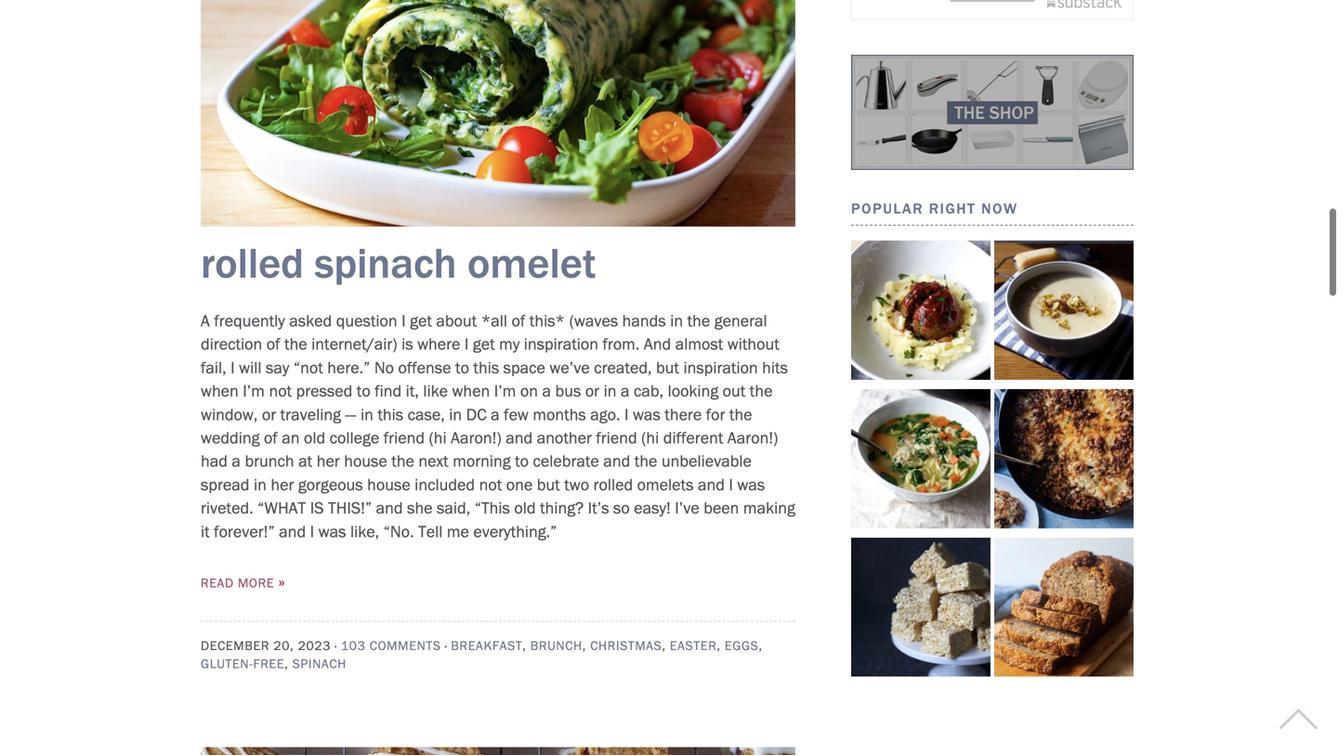 Task type: describe. For each thing, give the bounding box(es) containing it.
eggs link
[[725, 638, 759, 654]]

i down about
[[465, 334, 469, 354]]

say
[[266, 358, 289, 378]]

i up been
[[729, 475, 733, 495]]

in up and
[[670, 311, 683, 331]]

at
[[298, 451, 312, 471]]

a frequently asked question i get about *all of this* (waves hands in the general direction of the internet/air) is where i get my inspiration from. and almost without fail, i will say "not here." no offense to this space we've created, but inspiration hits when i'm not pressed to find it, like when i'm on a bus or in a cab, looking out the window, or traveling — in this case, in dc a few months ago. i was there for the wedding of an old college friend (hi aaron!) and another friend (hi different aaron!) had a brunch at her house the next morning to celebrate and the unbelievable spread in her gorgeous house included not one but two rolled omelets and i was riveted. "what is this!" and she said, "this old thing? it's so easy! i've been making it forever!" and i was like, "no. tell me everything."
[[201, 311, 795, 542]]

easter link
[[670, 638, 717, 654]]

i up is
[[402, 311, 406, 331]]

like
[[423, 381, 448, 401]]

2 vertical spatial of
[[264, 428, 278, 448]]

out
[[723, 381, 746, 401]]

it
[[201, 522, 210, 542]]

, right easter link
[[759, 638, 763, 654]]

gluten-
[[201, 656, 253, 672]]

included
[[415, 475, 475, 495]]

here."
[[327, 358, 370, 378]]

1 horizontal spatial was
[[633, 405, 661, 425]]

popular
[[851, 200, 924, 217]]

brunch link
[[530, 638, 583, 654]]

the right 'out'
[[750, 381, 773, 401]]

i've
[[675, 498, 700, 518]]

"no.
[[383, 522, 414, 542]]

silky cauliflower soup image
[[994, 241, 1134, 380]]

0 horizontal spatial get
[[410, 311, 432, 331]]

»
[[278, 570, 286, 594]]

is
[[402, 334, 413, 354]]

and up "no.
[[376, 498, 403, 518]]

2 i'm from the left
[[494, 381, 516, 401]]

christmas
[[590, 638, 662, 654]]

christmas link
[[590, 638, 662, 654]]

103 comments
[[341, 638, 441, 654]]

*all
[[481, 311, 507, 331]]

created,
[[594, 358, 652, 378]]

and down few
[[506, 428, 533, 448]]

where
[[417, 334, 460, 354]]

2 friend from the left
[[596, 428, 637, 448]]

1 vertical spatial inspiration
[[683, 358, 758, 378]]

cab,
[[634, 381, 664, 401]]

bus
[[555, 381, 581, 401]]

"what
[[258, 498, 306, 518]]

0 vertical spatial house
[[344, 451, 387, 471]]

20,
[[274, 638, 294, 654]]

a left cab,
[[621, 381, 630, 401]]

0 vertical spatial old
[[304, 428, 325, 448]]

she
[[407, 498, 433, 518]]

more
[[238, 575, 274, 591]]

in right —
[[361, 405, 373, 425]]

two
[[564, 475, 589, 495]]

spread
[[201, 475, 250, 495]]

, left eggs link
[[717, 638, 721, 654]]

1 friend from the left
[[384, 428, 425, 448]]

read more »
[[201, 570, 286, 594]]

popular right now
[[851, 200, 1018, 217]]

without
[[727, 334, 779, 354]]

1 vertical spatial to
[[357, 381, 370, 401]]

i left will
[[231, 358, 235, 378]]

and up so
[[603, 451, 630, 471]]

1 horizontal spatial get
[[473, 334, 495, 354]]

and down "unbelievable"
[[698, 475, 725, 495]]

no
[[374, 358, 394, 378]]

few
[[504, 405, 529, 425]]

forever!"
[[214, 522, 275, 542]]

tell
[[418, 522, 443, 542]]

case,
[[408, 405, 445, 425]]

ago.
[[590, 405, 620, 425]]

almost
[[675, 334, 723, 354]]

months
[[533, 405, 586, 425]]

wedding
[[201, 428, 260, 448]]

0 vertical spatial but
[[656, 358, 679, 378]]

is
[[310, 498, 324, 518]]

one
[[506, 475, 533, 495]]

we've
[[550, 358, 590, 378]]

1 vertical spatial of
[[267, 334, 280, 354]]

december 20, 2023
[[201, 638, 331, 654]]

and down "what
[[279, 522, 306, 542]]

rolled inside a frequently asked question i get about *all of this* (waves hands in the general direction of the internet/air) is where i get my inspiration from. and almost without fail, i will say "not here." no offense to this space we've created, but inspiration hits when i'm not pressed to find it, like when i'm on a bus or in a cab, looking out the window, or traveling — in this case, in dc a few months ago. i was there for the wedding of an old college friend (hi aaron!) and another friend (hi different aaron!) had a brunch at her house the next morning to celebrate and the unbelievable spread in her gorgeous house included not one but two rolled omelets and i was riveted. "what is this!" and she said, "this old thing? it's so easy! i've been making it forever!" and i was like, "no. tell me everything."
[[593, 475, 633, 495]]

dc
[[466, 405, 487, 425]]

on
[[520, 381, 538, 401]]

—
[[345, 405, 356, 425]]

"not
[[294, 358, 323, 378]]

(waves
[[569, 311, 618, 331]]

1 (hi from the left
[[429, 428, 447, 448]]

morning
[[453, 451, 511, 471]]

riveted.
[[201, 498, 253, 518]]

, left easter link
[[662, 638, 666, 654]]

1 vertical spatial not
[[479, 475, 502, 495]]

2 (hi from the left
[[641, 428, 659, 448]]

so
[[613, 498, 630, 518]]

gluten-free link
[[201, 656, 285, 672]]

1 horizontal spatial to
[[455, 358, 469, 378]]

like,
[[350, 522, 379, 542]]

1 aaron!) from the left
[[451, 428, 502, 448]]

a right had
[[232, 451, 241, 471]]

2023
[[298, 638, 331, 654]]

i down is at bottom
[[310, 522, 314, 542]]

breakfast
[[451, 638, 523, 654]]

thing?
[[540, 498, 584, 518]]

103
[[341, 638, 366, 654]]

offense
[[398, 358, 451, 378]]



Task type: vqa. For each thing, say whether or not it's contained in the screenshot.
citrus
no



Task type: locate. For each thing, give the bounding box(es) containing it.
1 horizontal spatial when
[[452, 381, 490, 401]]

None search field
[[76, 45, 1209, 101]]

her
[[317, 451, 340, 471], [271, 475, 294, 495]]

0 horizontal spatial when
[[201, 381, 239, 401]]

or right window,
[[262, 405, 276, 425]]

salted brown butter crispy treats image
[[851, 538, 991, 677]]

1 vertical spatial house
[[367, 475, 410, 495]]

gorgeous
[[298, 475, 363, 495]]

inspiration up 'out'
[[683, 358, 758, 378]]

a right the on
[[542, 381, 551, 401]]

not down say
[[269, 381, 292, 401]]

to
[[455, 358, 469, 378], [357, 381, 370, 401], [515, 451, 529, 471]]

ultimate banana bread image
[[994, 538, 1134, 677]]

1 vertical spatial this
[[378, 405, 403, 425]]

this!"
[[328, 498, 372, 518]]

the
[[687, 311, 710, 331], [284, 334, 307, 354], [750, 381, 773, 401], [729, 405, 752, 425], [391, 451, 414, 471], [635, 451, 657, 471]]

hits
[[762, 358, 788, 378]]

an
[[282, 428, 300, 448]]

rolled up frequently at left
[[201, 237, 304, 289]]

the up "not
[[284, 334, 307, 354]]

french onion baked lentils and farro image
[[994, 389, 1134, 529]]

i right ago.
[[624, 405, 629, 425]]

0 vertical spatial inspiration
[[524, 334, 598, 354]]

, left christmas
[[583, 638, 586, 654]]

1 horizontal spatial (hi
[[641, 428, 659, 448]]

not up "this
[[479, 475, 502, 495]]

this down find
[[378, 405, 403, 425]]

in left dc
[[449, 405, 462, 425]]

window,
[[201, 405, 258, 425]]

1 horizontal spatial not
[[479, 475, 502, 495]]

greens, orzo and meatball soup image
[[851, 389, 991, 529]]

me
[[447, 522, 469, 542]]

1 vertical spatial was
[[737, 475, 765, 495]]

1 horizontal spatial inspiration
[[683, 358, 758, 378]]

old down one
[[514, 498, 536, 518]]

(hi
[[429, 428, 447, 448], [641, 428, 659, 448]]

0 horizontal spatial inspiration
[[524, 334, 598, 354]]

about
[[436, 311, 477, 331]]

for
[[706, 405, 725, 425]]

house down the college at the left of the page
[[344, 451, 387, 471]]

0 vertical spatial this
[[473, 358, 499, 378]]

of left an
[[264, 428, 278, 448]]

looking
[[668, 381, 719, 401]]

was up "making"
[[737, 475, 765, 495]]

2 when from the left
[[452, 381, 490, 401]]

old
[[304, 428, 325, 448], [514, 498, 536, 518]]

right
[[929, 200, 976, 217]]

1 vertical spatial her
[[271, 475, 294, 495]]

0 horizontal spatial was
[[318, 522, 346, 542]]

this*
[[530, 311, 565, 331]]

0 horizontal spatial (hi
[[429, 428, 447, 448]]

house up she
[[367, 475, 410, 495]]

0 horizontal spatial friend
[[384, 428, 425, 448]]

now
[[981, 200, 1018, 217]]

2 vertical spatial was
[[318, 522, 346, 542]]

1 horizontal spatial but
[[656, 358, 679, 378]]

the up almost
[[687, 311, 710, 331]]

was down is at bottom
[[318, 522, 346, 542]]

to down where
[[455, 358, 469, 378]]

but
[[656, 358, 679, 378], [537, 475, 560, 495]]

friend down ago.
[[596, 428, 637, 448]]

the down 'out'
[[729, 405, 752, 425]]

i'm left the on
[[494, 381, 516, 401]]

1 vertical spatial get
[[473, 334, 495, 354]]

was
[[633, 405, 661, 425], [737, 475, 765, 495], [318, 522, 346, 542]]

0 horizontal spatial or
[[262, 405, 276, 425]]

or
[[585, 381, 600, 401], [262, 405, 276, 425]]

(hi left different
[[641, 428, 659, 448]]

friend down case,
[[384, 428, 425, 448]]

1 horizontal spatial or
[[585, 381, 600, 401]]

omelets
[[637, 475, 694, 495]]

i'm
[[243, 381, 265, 401], [494, 381, 516, 401]]

this down my
[[473, 358, 499, 378]]

0 horizontal spatial this
[[378, 405, 403, 425]]

1 horizontal spatial aaron!)
[[728, 428, 778, 448]]

0 vertical spatial to
[[455, 358, 469, 378]]

spinach
[[315, 237, 457, 289]]

old down traveling
[[304, 428, 325, 448]]

and
[[644, 334, 671, 354]]

a right dc
[[491, 405, 500, 425]]

omelet
[[467, 237, 596, 289]]

the up the omelets on the bottom of the page
[[635, 451, 657, 471]]

i
[[402, 311, 406, 331], [465, 334, 469, 354], [231, 358, 235, 378], [624, 405, 629, 425], [729, 475, 733, 495], [310, 522, 314, 542]]

0 vertical spatial of
[[512, 311, 525, 331]]

but down and
[[656, 358, 679, 378]]

1 horizontal spatial rolled
[[593, 475, 633, 495]]

celebrate
[[533, 451, 599, 471]]

0 vertical spatial get
[[410, 311, 432, 331]]

103 comments link
[[341, 638, 441, 654]]

when up dc
[[452, 381, 490, 401]]

to up one
[[515, 451, 529, 471]]

traveling
[[280, 405, 341, 425]]

0 vertical spatial was
[[633, 405, 661, 425]]

everything."
[[473, 522, 557, 542]]

in down brunch at the left bottom of page
[[254, 475, 267, 495]]

and
[[506, 428, 533, 448], [603, 451, 630, 471], [698, 475, 725, 495], [376, 498, 403, 518], [279, 522, 306, 542]]

spinach link
[[292, 656, 347, 672]]

eggs
[[725, 638, 759, 654]]

college
[[330, 428, 379, 448]]

when down fail,
[[201, 381, 239, 401]]

2 vertical spatial to
[[515, 451, 529, 471]]

making
[[743, 498, 795, 518]]

it's
[[588, 498, 609, 518]]

, left brunch
[[523, 638, 527, 654]]

or right bus
[[585, 381, 600, 401]]

internet/air)
[[311, 334, 397, 354]]

brunch
[[530, 638, 583, 654]]

will
[[239, 358, 262, 378]]

get left my
[[473, 334, 495, 354]]

rolled spinach omelet link
[[201, 237, 596, 289]]

1 vertical spatial old
[[514, 498, 536, 518]]

a
[[542, 381, 551, 401], [621, 381, 630, 401], [491, 405, 500, 425], [232, 451, 241, 471]]

friend
[[384, 428, 425, 448], [596, 428, 637, 448]]

house
[[344, 451, 387, 471], [367, 475, 410, 495]]

tomato-glazed meatloaves with brown butter mashed potatoes image
[[851, 241, 991, 380]]

1 when from the left
[[201, 381, 239, 401]]

my
[[499, 334, 520, 354]]

a
[[201, 311, 210, 331]]

from.
[[603, 334, 640, 354]]

easy!
[[634, 498, 671, 518]]

inspiration
[[524, 334, 598, 354], [683, 358, 758, 378]]

of up say
[[267, 334, 280, 354]]

unbelievable
[[662, 451, 752, 471]]

was down cab,
[[633, 405, 661, 425]]

fail,
[[201, 358, 226, 378]]

space
[[503, 358, 545, 378]]

brunch
[[245, 451, 294, 471]]

of right *all
[[512, 311, 525, 331]]

0 vertical spatial rolled
[[201, 237, 304, 289]]

0 horizontal spatial rolled
[[201, 237, 304, 289]]

frequently
[[214, 311, 285, 331]]

1 vertical spatial but
[[537, 475, 560, 495]]

rolled up so
[[593, 475, 633, 495]]

had
[[201, 451, 228, 471]]

asked
[[289, 311, 332, 331]]

1 horizontal spatial old
[[514, 498, 536, 518]]

0 vertical spatial or
[[585, 381, 600, 401]]

,
[[523, 638, 527, 654], [583, 638, 586, 654], [662, 638, 666, 654], [717, 638, 721, 654], [759, 638, 763, 654], [285, 656, 289, 672]]

0 horizontal spatial i'm
[[243, 381, 265, 401]]

question
[[336, 311, 397, 331]]

direction
[[201, 334, 262, 354]]

1 horizontal spatial this
[[473, 358, 499, 378]]

been
[[704, 498, 739, 518]]

another
[[537, 428, 592, 448]]

comments
[[370, 638, 441, 654]]

but up thing?
[[537, 475, 560, 495]]

, down 20,
[[285, 656, 289, 672]]

1 vertical spatial or
[[262, 405, 276, 425]]

1 i'm from the left
[[243, 381, 265, 401]]

0 horizontal spatial her
[[271, 475, 294, 495]]

get
[[410, 311, 432, 331], [473, 334, 495, 354]]

next
[[419, 451, 449, 471]]

2 aaron!) from the left
[[728, 428, 778, 448]]

her right at on the bottom left
[[317, 451, 340, 471]]

hands
[[622, 311, 666, 331]]

i'm down will
[[243, 381, 265, 401]]

the left next
[[391, 451, 414, 471]]

0 vertical spatial her
[[317, 451, 340, 471]]

1 horizontal spatial her
[[317, 451, 340, 471]]

inspiration up we've
[[524, 334, 598, 354]]

find
[[375, 381, 402, 401]]

said,
[[437, 498, 470, 518]]

in
[[670, 311, 683, 331], [604, 381, 617, 401], [361, 405, 373, 425], [449, 405, 462, 425], [254, 475, 267, 495]]

1 horizontal spatial i'm
[[494, 381, 516, 401]]

(hi up next
[[429, 428, 447, 448]]

0 horizontal spatial to
[[357, 381, 370, 401]]

0 vertical spatial not
[[269, 381, 292, 401]]

her up "what
[[271, 475, 294, 495]]

pressed
[[296, 381, 352, 401]]

easter
[[670, 638, 717, 654]]

get up is
[[410, 311, 432, 331]]

1 vertical spatial rolled
[[593, 475, 633, 495]]

2 horizontal spatial was
[[737, 475, 765, 495]]

0 horizontal spatial aaron!)
[[451, 428, 502, 448]]

different
[[663, 428, 723, 448]]

aaron!) down 'out'
[[728, 428, 778, 448]]

in up ago.
[[604, 381, 617, 401]]

1 horizontal spatial friend
[[596, 428, 637, 448]]

0 horizontal spatial old
[[304, 428, 325, 448]]

aaron!) down dc
[[451, 428, 502, 448]]

0 horizontal spatial not
[[269, 381, 292, 401]]

"this
[[475, 498, 510, 518]]

general
[[714, 311, 767, 331]]

0 horizontal spatial but
[[537, 475, 560, 495]]

2 horizontal spatial to
[[515, 451, 529, 471]]

to left find
[[357, 381, 370, 401]]



